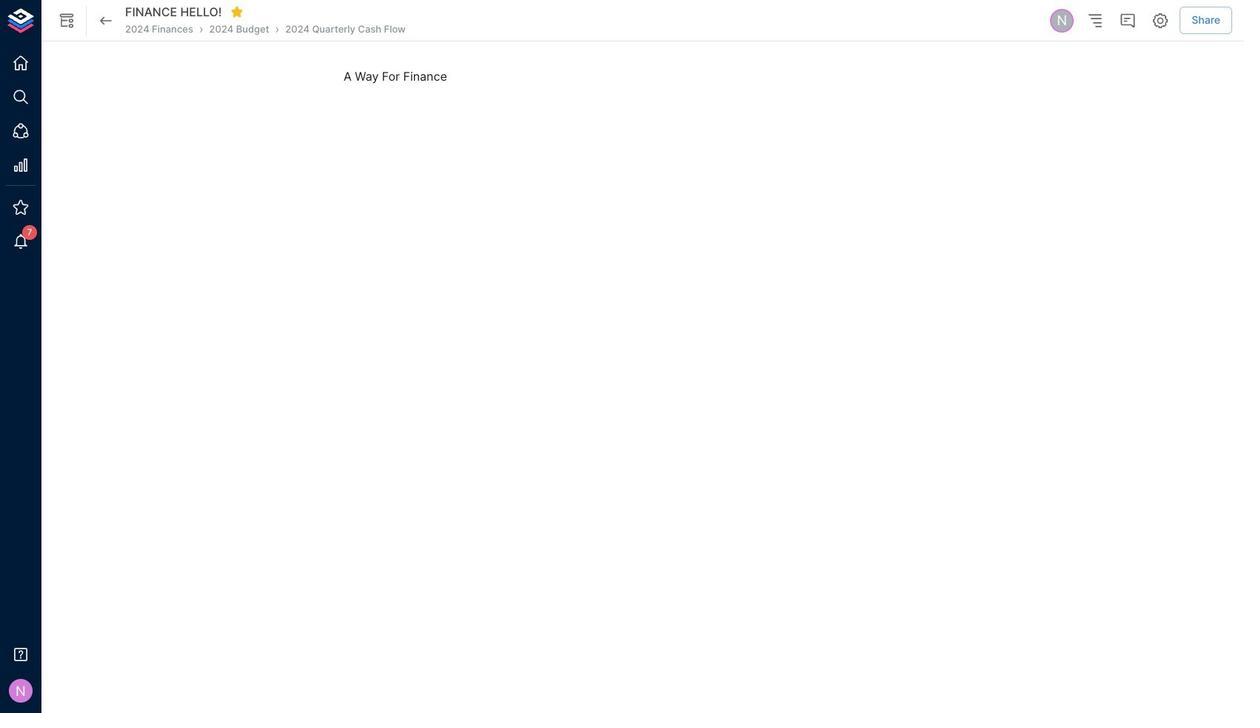 Task type: describe. For each thing, give the bounding box(es) containing it.
remove favorite image
[[230, 5, 243, 19]]

table of contents image
[[1087, 11, 1104, 29]]

show wiki image
[[58, 11, 76, 29]]



Task type: locate. For each thing, give the bounding box(es) containing it.
go back image
[[97, 11, 115, 29]]

comments image
[[1119, 11, 1137, 29]]

settings image
[[1152, 11, 1169, 29]]



